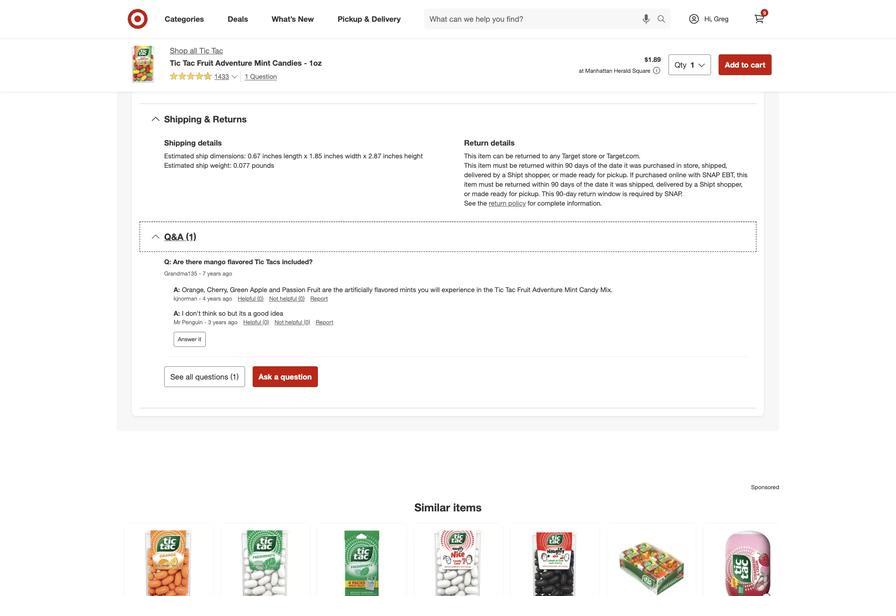 Task type: locate. For each thing, give the bounding box(es) containing it.
shipping inside dropdown button
[[164, 114, 202, 124]]

helpful  (0) down apple
[[238, 295, 263, 302]]

this up "solely"
[[221, 32, 231, 40]]

recommend
[[695, 32, 731, 40]]

complete, inside grocery disclaimer content on this site is for reference purposes only.  target does not represent or warrant that the nutrition, ingredient, allergen and other product information on our web or mobile sites are accurate or complete, since this information comes from the product manufacturers.  on occasion, manufacturers may improve or change their product formulas and update their labels.  we recommend that you do not rely solely on the information presented on our web or mobile sites and that you review the product's label or contact the manufacturer directly if you have specific product concerns or questions.  if you have specific healthcare concerns or questions about the products displayed, please contact your licensed healthcare professional for advice or answers.  any additional pictures are suggested servings only.
[[172, 32, 201, 40]]

weight:
[[210, 161, 232, 169]]

mix.
[[600, 286, 612, 294]]

specific
[[656, 42, 680, 50], [230, 51, 253, 59]]

see
[[464, 199, 476, 207], [170, 372, 184, 382]]

target
[[315, 23, 333, 31], [562, 152, 580, 160]]

all down answer it button
[[186, 372, 193, 382]]

about down manufacturers.
[[356, 51, 373, 59]]

helpful for so
[[243, 319, 261, 326]]

accurate down the greg
[[718, 23, 744, 31]]

tic tac fresh breath mint candies, orange singles - 1oz image
[[130, 530, 208, 597]]

shipt up the policy
[[507, 171, 523, 179]]

0 horizontal spatial mobile
[[360, 42, 380, 50]]

ingredient,
[[477, 23, 508, 31]]

good
[[253, 309, 269, 317]]

0 vertical spatial tac
[[212, 46, 223, 55]]

idea
[[271, 309, 283, 317]]

that down the occasion,
[[411, 42, 422, 50]]

are down questions.
[[164, 61, 174, 69]]

questions
[[325, 51, 354, 59], [195, 372, 228, 382]]

0 vertical spatial purchased
[[643, 161, 675, 169]]

0 vertical spatial helpful  (0) button
[[238, 295, 263, 303]]

advice
[[614, 51, 633, 59]]

1 shipping from the top
[[164, 114, 202, 124]]

ask a question
[[259, 372, 312, 382]]

are left artificially
[[322, 286, 332, 294]]

all for shop
[[190, 46, 197, 55]]

report
[[310, 295, 328, 302], [316, 319, 333, 326]]

shopper, down any
[[525, 171, 550, 179]]

mint up question
[[254, 58, 270, 68]]

or down 'candies'
[[282, 81, 288, 89]]

flavored
[[228, 258, 253, 266], [374, 286, 398, 294]]

tic inside q: are there mango flavored tic tacs included? grandma135 - 7 years ago
[[255, 258, 264, 266]]

or
[[393, 23, 399, 31], [662, 23, 668, 31], [164, 32, 170, 40], [513, 32, 519, 40], [353, 42, 359, 50], [515, 42, 521, 50], [736, 42, 742, 50], [317, 51, 323, 59], [635, 51, 641, 59], [282, 81, 288, 89], [599, 152, 605, 160], [552, 171, 558, 179], [464, 190, 470, 198]]

not helpful  (0) button down idea
[[275, 318, 310, 326]]

1 horizontal spatial shipt
[[700, 180, 715, 188]]

0 horizontal spatial are
[[164, 61, 174, 69]]

1 vertical spatial of
[[576, 180, 582, 188]]

store,
[[683, 161, 700, 169]]

2.87
[[368, 152, 381, 160]]

-
[[304, 58, 307, 68], [199, 270, 201, 277], [199, 295, 201, 302], [204, 319, 206, 326]]

report for the
[[310, 295, 328, 302]]

ship left weight: at the top
[[196, 161, 208, 169]]

1 vertical spatial have
[[214, 51, 228, 59]]

it
[[624, 161, 628, 169], [610, 180, 614, 188], [198, 336, 201, 343]]

0 vertical spatial about
[[356, 51, 373, 59]]

1 horizontal spatial date
[[609, 161, 622, 169]]

was up window
[[615, 180, 627, 188]]

return up information.
[[578, 190, 596, 198]]

1 left ask
[[232, 372, 237, 382]]

their down other at the top
[[545, 32, 558, 40]]

(
[[230, 372, 232, 382]]

0 horizontal spatial x
[[304, 152, 307, 160]]

a
[[502, 171, 506, 179], [694, 180, 698, 188], [248, 309, 251, 317], [274, 372, 278, 382]]

& for pickup
[[364, 14, 369, 23]]

1 horizontal spatial of
[[590, 161, 596, 169]]

1 vertical spatial all
[[186, 372, 193, 382]]

q:
[[164, 258, 171, 266]]

it up window
[[610, 180, 614, 188]]

new
[[298, 14, 314, 23]]

formulas
[[585, 32, 610, 40]]

shipping & returns
[[164, 114, 247, 124]]

0 horizontal spatial made
[[472, 190, 489, 198]]

1 horizontal spatial pickup.
[[607, 171, 628, 179]]

ago down mango
[[222, 270, 232, 277]]

helpful
[[238, 295, 256, 302], [243, 319, 261, 326]]

is right the site
[[224, 23, 229, 31]]

0 horizontal spatial tac
[[183, 58, 195, 68]]

snap.
[[665, 190, 683, 198]]

not right do
[[186, 42, 196, 50]]

ready up return policy link
[[491, 190, 507, 198]]

1 vertical spatial ready
[[491, 190, 507, 198]]

on
[[190, 23, 197, 31], [626, 23, 633, 31], [229, 42, 236, 50], [317, 42, 324, 50]]

by down with
[[685, 180, 692, 188]]

on right "solely"
[[229, 42, 236, 50]]

if
[[623, 42, 626, 50]]

helpful for good
[[285, 319, 302, 326]]

0 horizontal spatial &
[[204, 114, 210, 124]]

date up window
[[595, 180, 608, 188]]

9
[[763, 10, 766, 16]]

details up dimensions:
[[198, 138, 222, 148]]

2 horizontal spatial this
[[737, 171, 748, 179]]

0 horizontal spatial if
[[164, 81, 168, 89]]

years inside q: are there mango flavored tic tacs included? grandma135 - 7 years ago
[[207, 270, 221, 277]]

in right experience
[[476, 286, 482, 294]]

shipping details estimated ship dimensions: 0.67 inches length x 1.85 inches width x 2.87 inches height estimated ship weight: 0.077 pounds
[[164, 138, 423, 169]]

allergen
[[510, 23, 534, 31]]

details down 1433
[[196, 81, 215, 89]]

and
[[535, 23, 547, 31], [612, 32, 623, 40], [398, 42, 409, 50], [269, 286, 280, 294]]

2 shipping from the top
[[164, 138, 196, 148]]

mint inside shop all tic tac tic tac fruit adventure mint candies - 1oz
[[254, 58, 270, 68]]

if down rely
[[196, 51, 200, 59]]

target inside return details this item can be returned to any target store or target.com. this item must be returned within 90 days of the date it was purchased in store, shipped, delivered by a shipt shopper, or made ready for pickup. if purchased online with snap ebt, this item must be returned within 90 days of the date it was shipped, delivered by a shipt shopper, or made ready for pickup. this 90-day return window is required by snap. see the return policy for complete information.
[[562, 152, 580, 160]]

is right window
[[622, 190, 627, 198]]

days up the day
[[560, 180, 574, 188]]

have up 'answers.'
[[641, 42, 655, 50]]

our up update
[[635, 23, 645, 31]]

mint left candy at top right
[[564, 286, 577, 294]]

2 vertical spatial information
[[249, 42, 283, 50]]

1 horizontal spatial ready
[[579, 171, 595, 179]]

or down content
[[164, 32, 170, 40]]

a:
[[174, 286, 180, 294], [174, 309, 180, 317]]

1 a: from the top
[[174, 286, 180, 294]]

- left 7
[[199, 270, 201, 277]]

shipped,
[[702, 161, 727, 169], [629, 180, 654, 188]]

0 vertical spatial adventure
[[215, 58, 252, 68]]

contact down change
[[523, 42, 545, 50]]

- inside q: are there mango flavored tic tacs included? grandma135 - 7 years ago
[[199, 270, 201, 277]]

1 horizontal spatial this
[[221, 32, 231, 40]]

0 horizontal spatial it
[[198, 336, 201, 343]]

2 horizontal spatial 1
[[690, 60, 695, 69]]

by
[[493, 171, 500, 179], [685, 180, 692, 188], [656, 190, 663, 198]]

&
[[364, 14, 369, 23], [204, 114, 210, 124]]

x left '1.85'
[[304, 152, 307, 160]]

ready
[[579, 171, 595, 179], [491, 190, 507, 198]]

$1.89
[[645, 55, 661, 63]]

date
[[609, 161, 622, 169], [595, 180, 608, 188]]

0 vertical spatial this
[[199, 23, 210, 31]]

all for see
[[186, 372, 193, 382]]

helpful down good
[[243, 319, 261, 326]]

a: for a: i don't think so but its a good idea
[[174, 309, 180, 317]]

all left rely
[[190, 46, 197, 55]]

shipping left returns
[[164, 114, 202, 124]]

1 horizontal spatial sites
[[692, 23, 705, 31]]

since
[[203, 32, 219, 40]]

it down "target.com."
[[624, 161, 628, 169]]

0 vertical spatial helpful
[[280, 295, 297, 302]]

0 vertical spatial all
[[190, 46, 197, 55]]

please
[[446, 51, 466, 59]]

helpful  (0) for and
[[238, 295, 263, 302]]

0 vertical spatial target
[[315, 23, 333, 31]]

tic tac strawberry & cream 200ct bottle pack - 3.4oz image
[[709, 530, 787, 597]]

this
[[199, 23, 210, 31], [221, 32, 231, 40], [737, 171, 748, 179]]

you
[[164, 42, 175, 50], [424, 42, 435, 50], [628, 42, 639, 50], [202, 51, 213, 59], [418, 286, 429, 294]]

shopper, down ebt, at the top right of the page
[[717, 180, 743, 188]]

2 vertical spatial that
[[411, 42, 422, 50]]

2 horizontal spatial inches
[[383, 152, 402, 160]]

- inside shop all tic tac tic tac fruit adventure mint candies - 1oz
[[304, 58, 307, 68]]

the up please
[[458, 42, 467, 50]]

target right any
[[562, 152, 580, 160]]

0 vertical spatial ago
[[222, 270, 232, 277]]

ship left dimensions:
[[196, 152, 208, 160]]

similar items region
[[117, 446, 792, 597]]

1 horizontal spatial questions
[[325, 51, 354, 59]]

2 healthcare from the left
[[533, 51, 564, 59]]

details inside return details this item can be returned to any target store or target.com. this item must be returned within 90 days of the date it was purchased in store, shipped, delivered by a shipt shopper, or made ready for pickup. if purchased online with snap ebt, this item must be returned within 90 days of the date it was shipped, delivered by a shipt shopper, or made ready for pickup. this 90-day return window is required by snap. see the return policy for complete information.
[[491, 138, 515, 148]]

not helpful  (0) for good
[[275, 319, 310, 326]]

0 horizontal spatial adventure
[[215, 58, 252, 68]]

shipping down shipping & returns
[[164, 138, 196, 148]]

shipping
[[164, 114, 202, 124], [164, 138, 196, 148]]

a: left i
[[174, 309, 180, 317]]

x left 2.87
[[363, 152, 367, 160]]

to left any
[[542, 152, 548, 160]]

similar items
[[414, 501, 482, 514]]

report for idea
[[316, 319, 333, 326]]

0 vertical spatial to
[[741, 60, 749, 69]]

this right ebt, at the top right of the page
[[737, 171, 748, 179]]

90 up the day
[[565, 161, 573, 169]]

height
[[404, 152, 423, 160]]

tic tac mint candy cane - 0.84oz image
[[420, 530, 497, 597]]

tic tac fresh breath mint candies, freshmint singles - 1oz image
[[227, 530, 304, 597]]

0 vertical spatial of
[[590, 161, 596, 169]]

accurate down question
[[255, 81, 281, 89]]

1 vertical spatial tac
[[183, 58, 195, 68]]

and up if
[[612, 32, 623, 40]]

purchased up required
[[635, 171, 667, 179]]

mobile
[[670, 23, 690, 31], [360, 42, 380, 50]]

must down can
[[493, 161, 508, 169]]

1 vertical spatial web
[[337, 42, 351, 50]]

- left 4
[[199, 295, 201, 302]]

ask
[[259, 372, 272, 382]]

orange,
[[182, 286, 205, 294]]

information up formulas
[[591, 23, 624, 31]]

not helpful  (0) button for are
[[269, 295, 305, 303]]

1 vertical spatial not
[[275, 319, 284, 326]]

answer it
[[178, 336, 201, 343]]

90 up 90-
[[551, 180, 558, 188]]

report button for the
[[310, 295, 328, 303]]

0 horizontal spatial fruit
[[197, 58, 213, 68]]

0 vertical spatial it
[[624, 161, 628, 169]]

1 vertical spatial report
[[316, 319, 333, 326]]

healthcare
[[255, 51, 286, 59], [533, 51, 564, 59]]

2 a: from the top
[[174, 309, 180, 317]]

helpful  (0) button for but
[[243, 318, 269, 326]]

1 vertical spatial delivered
[[656, 180, 683, 188]]

return
[[464, 138, 489, 148]]

not up manufacturers.
[[351, 23, 361, 31]]

may
[[473, 32, 486, 40]]

years right 7
[[207, 270, 221, 277]]

0 horizontal spatial see
[[170, 372, 184, 382]]

not helpful  (0) button
[[269, 295, 305, 303], [275, 318, 310, 326]]

not helpful  (0) button for good
[[275, 318, 310, 326]]

1 vertical spatial estimated
[[164, 161, 194, 169]]

concerns down the presented
[[288, 51, 316, 59]]

helpful for apple
[[238, 295, 256, 302]]

shipt down "snap"
[[700, 180, 715, 188]]

0 vertical spatial that
[[425, 23, 436, 31]]

required
[[629, 190, 654, 198]]

1 vertical spatial return
[[489, 199, 506, 207]]

accurate
[[718, 23, 744, 31], [255, 81, 281, 89]]

0 vertical spatial specific
[[656, 42, 680, 50]]

& for shipping
[[204, 114, 210, 124]]

ago down but
[[228, 319, 238, 326]]

disclaimer
[[191, 13, 225, 21]]

must
[[493, 161, 508, 169], [479, 180, 494, 188]]

if inside return details this item can be returned to any target store or target.com. this item must be returned within 90 days of the date it was purchased in store, shipped, delivered by a shipt shopper, or made ready for pickup. if purchased online with snap ebt, this item must be returned within 90 days of the date it was shipped, delivered by a shipt shopper, or made ready for pickup. this 90-day return window is required by snap. see the return policy for complete information.
[[630, 171, 634, 179]]

flavored right mango
[[228, 258, 253, 266]]

that up pictures
[[732, 32, 744, 40]]

2 vertical spatial to
[[542, 152, 548, 160]]

it right the "answer"
[[198, 336, 201, 343]]

shipping inside shipping details estimated ship dimensions: 0.67 inches length x 1.85 inches width x 2.87 inches height estimated ship weight: 0.077 pounds
[[164, 138, 196, 148]]

if
[[196, 51, 200, 59], [164, 81, 168, 89], [630, 171, 634, 179]]

1 horizontal spatial is
[[622, 190, 627, 198]]

not up idea
[[269, 295, 278, 302]]

0 horizontal spatial accurate
[[255, 81, 281, 89]]

1 horizontal spatial if
[[196, 51, 200, 59]]

0 vertical spatial in
[[676, 161, 682, 169]]

adventure inside shop all tic tac tic tac fruit adventure mint candies - 1oz
[[215, 58, 252, 68]]

1 vertical spatial to
[[348, 81, 354, 89]]

your
[[492, 51, 505, 59]]

1 vertical spatial made
[[472, 190, 489, 198]]

0 horizontal spatial concerns
[[288, 51, 316, 59]]

0 vertical spatial helpful
[[238, 295, 256, 302]]

in up online on the right top of page
[[676, 161, 682, 169]]

a down with
[[694, 180, 698, 188]]

was down "target.com."
[[630, 161, 641, 169]]

window
[[598, 190, 621, 198]]

1 vertical spatial is
[[622, 190, 627, 198]]

1 healthcare from the left
[[255, 51, 286, 59]]

at manhattan herald square
[[579, 67, 650, 74]]

2 ship from the top
[[196, 161, 208, 169]]

complete,
[[172, 32, 201, 40], [290, 81, 320, 89]]

online
[[669, 171, 686, 179]]

1 horizontal spatial 90
[[565, 161, 573, 169]]

for down directly
[[604, 51, 612, 59]]

2 horizontal spatial tac
[[505, 286, 515, 294]]

displayed,
[[415, 51, 444, 59]]

shopper,
[[525, 171, 550, 179], [717, 180, 743, 188]]

to inside button
[[741, 60, 749, 69]]

square
[[632, 67, 650, 74]]

their left labels.
[[648, 32, 661, 40]]

what's new link
[[264, 9, 326, 29]]

are
[[707, 23, 717, 31], [164, 61, 174, 69], [322, 286, 332, 294]]

0 horizontal spatial is
[[224, 23, 229, 31]]

complete, up do
[[172, 32, 201, 40]]

0 horizontal spatial shopper,
[[525, 171, 550, 179]]

helpful  (0) button
[[238, 295, 263, 303], [243, 318, 269, 326]]

& left returns
[[204, 114, 210, 124]]

or up 'q&a (1)' "dropdown button"
[[464, 190, 470, 198]]

details inside shipping details estimated ship dimensions: 0.67 inches length x 1.85 inches width x 2.87 inches height estimated ship weight: 0.077 pounds
[[198, 138, 222, 148]]

information down comes
[[249, 42, 283, 50]]

deals link
[[220, 9, 260, 29]]

only. up 1 question link
[[235, 61, 248, 69]]

2 vertical spatial this
[[737, 171, 748, 179]]

pickup. up the policy
[[519, 190, 540, 198]]

a: for a: orange, cherry, green apple and passion fruit are the artificially flavored mints you will experience in the tic tac fruit adventure mint candy mix.
[[174, 286, 180, 294]]

or right advice
[[635, 51, 641, 59]]

not down idea
[[275, 319, 284, 326]]

0 vertical spatial delivered
[[464, 171, 491, 179]]

tic right experience
[[495, 286, 504, 294]]

helpful for are
[[280, 295, 297, 302]]

1 vertical spatial specific
[[230, 51, 253, 59]]

is inside return details this item can be returned to any target store or target.com. this item must be returned within 90 days of the date it was purchased in store, shipped, delivered by a shipt shopper, or made ready for pickup. if purchased online with snap ebt, this item must be returned within 90 days of the date it was shipped, delivered by a shipt shopper, or made ready for pickup. this 90-day return window is required by snap. see the return policy for complete information.
[[622, 190, 627, 198]]

want
[[332, 81, 346, 89]]

1 vertical spatial date
[[595, 180, 608, 188]]

are down hi,
[[707, 23, 717, 31]]

it inside button
[[198, 336, 201, 343]]

2 vertical spatial ago
[[228, 319, 238, 326]]

web up 'answers.'
[[647, 23, 660, 31]]

report button for idea
[[316, 318, 333, 326]]

helpful down green
[[238, 295, 256, 302]]

2 x from the left
[[363, 152, 367, 160]]

see inside return details this item can be returned to any target store or target.com. this item must be returned within 90 days of the date it was purchased in store, shipped, delivered by a shipt shopper, or made ready for pickup. if purchased online with snap ebt, this item must be returned within 90 days of the date it was shipped, delivered by a shipt shopper, or made ready for pickup. this 90-day return window is required by snap. see the return policy for complete information.
[[464, 199, 476, 207]]

0 vertical spatial if
[[196, 51, 200, 59]]

products
[[386, 51, 413, 59]]

1 vertical spatial sites
[[382, 42, 396, 50]]

item
[[181, 81, 194, 89], [478, 152, 491, 160], [478, 161, 491, 169], [464, 180, 477, 188]]

or down manufacturers.
[[353, 42, 359, 50]]

for right the policy
[[528, 199, 536, 207]]

0 horizontal spatial questions
[[195, 372, 228, 382]]

0 horizontal spatial mint
[[254, 58, 270, 68]]

1 horizontal spatial that
[[425, 23, 436, 31]]

concerns up pictures
[[706, 42, 734, 50]]

1 vertical spatial not helpful  (0) button
[[275, 318, 310, 326]]

pickup
[[338, 14, 362, 23]]

purchased
[[643, 161, 675, 169], [635, 171, 667, 179]]

& inside dropdown button
[[204, 114, 210, 124]]

0 vertical spatial ship
[[196, 152, 208, 160]]

be
[[506, 152, 513, 160], [509, 161, 517, 169], [495, 180, 503, 188]]

our
[[635, 23, 645, 31], [326, 42, 336, 50]]

1 vertical spatial was
[[615, 180, 627, 188]]

0 vertical spatial estimated
[[164, 152, 194, 160]]

information down reference
[[233, 32, 266, 40]]

1 horizontal spatial return
[[578, 190, 596, 198]]

not for passion
[[269, 295, 278, 302]]

shipt
[[507, 171, 523, 179], [700, 180, 715, 188]]

q&a (1) button
[[140, 222, 756, 252]]

questions.
[[164, 51, 195, 59]]

to right want
[[348, 81, 354, 89]]

all inside shop all tic tac tic tac fruit adventure mint candies - 1oz
[[190, 46, 197, 55]]

additional
[[684, 51, 712, 59]]



Task type: vqa. For each thing, say whether or not it's contained in the screenshot.
bottommost the 'our'
yes



Task type: describe. For each thing, give the bounding box(es) containing it.
0 horizontal spatial web
[[337, 42, 351, 50]]

can
[[493, 152, 504, 160]]

store
[[582, 152, 597, 160]]

0 horizontal spatial that
[[411, 42, 422, 50]]

answer it button
[[174, 332, 206, 347]]

the down other at the top
[[547, 42, 556, 50]]

ago inside q: are there mango flavored tic tacs included? grandma135 - 7 years ago
[[222, 270, 232, 277]]

answers.
[[643, 51, 669, 59]]

2 horizontal spatial fruit
[[517, 286, 530, 294]]

deals
[[228, 14, 248, 23]]

1 horizontal spatial fruit
[[307, 286, 320, 294]]

2 vertical spatial tac
[[505, 286, 515, 294]]

0 vertical spatial by
[[493, 171, 500, 179]]

1 vertical spatial adventure
[[532, 286, 563, 294]]

tic down 'shop'
[[170, 58, 181, 68]]

it.
[[392, 81, 397, 89]]

1 horizontal spatial specific
[[656, 42, 680, 50]]

1 their from the left
[[545, 32, 558, 40]]

1 vertical spatial about
[[373, 81, 390, 89]]

a inside button
[[274, 372, 278, 382]]

hi, greg
[[704, 15, 729, 23]]

its
[[239, 309, 246, 317]]

2 horizontal spatial are
[[707, 23, 717, 31]]

a: i don't think so but its a good idea
[[174, 309, 283, 317]]

1 vertical spatial complete,
[[290, 81, 320, 89]]

2 their from the left
[[648, 32, 661, 40]]

7
[[203, 270, 206, 277]]

90-
[[556, 190, 566, 198]]

categories link
[[157, 9, 216, 29]]

or right store
[[599, 152, 605, 160]]

1433
[[214, 73, 229, 81]]

the left return policy link
[[478, 199, 487, 207]]

policy
[[508, 199, 526, 207]]

1 horizontal spatial made
[[560, 171, 577, 179]]

tic left "solely"
[[199, 46, 210, 55]]

tic tac mint sour cherry - 0.84oz image
[[516, 530, 594, 597]]

0.67
[[248, 152, 261, 160]]

image of tic tac fruit adventure mint candies - 1oz image
[[124, 45, 162, 83]]

1 vertical spatial questions
[[195, 372, 228, 382]]

tic tac freshmint candies - 4ct image
[[323, 530, 401, 597]]

on right content
[[190, 23, 197, 31]]

1 vertical spatial only.
[[235, 61, 248, 69]]

0 vertical spatial information
[[591, 23, 624, 31]]

change
[[521, 32, 543, 40]]

1 horizontal spatial not
[[351, 23, 361, 31]]

0 vertical spatial be
[[506, 152, 513, 160]]

2 vertical spatial years
[[213, 319, 226, 326]]

candies
[[272, 58, 302, 68]]

1 horizontal spatial contact
[[523, 42, 545, 50]]

1 vertical spatial this
[[464, 161, 476, 169]]

delivery
[[372, 14, 401, 23]]

content
[[164, 23, 188, 31]]

accurate inside grocery disclaimer content on this site is for reference purposes only.  target does not represent or warrant that the nutrition, ingredient, allergen and other product information on our web or mobile sites are accurate or complete, since this information comes from the product manufacturers.  on occasion, manufacturers may improve or change their product formulas and update their labels.  we recommend that you do not rely solely on the information presented on our web or mobile sites and that you review the product's label or contact the manufacturer directly if you have specific product concerns or questions.  if you have specific healthcare concerns or questions about the products displayed, please contact your licensed healthcare professional for advice or answers.  any additional pictures are suggested servings only.
[[718, 23, 744, 31]]

the down suggested
[[170, 81, 179, 89]]

any
[[671, 51, 682, 59]]

artificially
[[345, 286, 373, 294]]

similar
[[414, 501, 450, 514]]

improve
[[487, 32, 511, 40]]

are
[[173, 258, 184, 266]]

1 vertical spatial must
[[479, 180, 494, 188]]

2 vertical spatial 1
[[232, 372, 237, 382]]

pounds
[[252, 161, 274, 169]]

mango
[[204, 258, 226, 266]]

0 vertical spatial ready
[[579, 171, 595, 179]]

flavored inside q: are there mango flavored tic tacs included? grandma135 - 7 years ago
[[228, 258, 253, 266]]

0 horizontal spatial delivered
[[464, 171, 491, 179]]

tic tac fruit adventure singles - 12oz/12ct image
[[613, 530, 690, 597]]

2 vertical spatial be
[[495, 180, 503, 188]]

shipping for shipping details estimated ship dimensions: 0.67 inches length x 1.85 inches width x 2.87 inches height estimated ship weight: 0.077 pounds
[[164, 138, 196, 148]]

1.85
[[309, 152, 322, 160]]

1 horizontal spatial web
[[647, 23, 660, 31]]

0.077
[[233, 161, 250, 169]]

shipping for shipping & returns
[[164, 114, 202, 124]]

0 vertical spatial must
[[493, 161, 508, 169]]

1oz
[[309, 58, 322, 68]]

update
[[625, 32, 646, 40]]

0 horizontal spatial have
[[214, 51, 228, 59]]

the right from
[[305, 32, 315, 40]]

about inside grocery disclaimer content on this site is for reference purposes only.  target does not represent or warrant that the nutrition, ingredient, allergen and other product information on our web or mobile sites are accurate or complete, since this information comes from the product manufacturers.  on occasion, manufacturers may improve or change their product formulas and update their labels.  we recommend that you do not rely solely on the information presented on our web or mobile sites and that you review the product's label or contact the manufacturer directly if you have specific product concerns or questions.  if you have specific healthcare concerns or questions about the products displayed, please contact your licensed healthcare professional for advice or answers.  any additional pictures are suggested servings only.
[[356, 51, 373, 59]]

0 vertical spatial our
[[635, 23, 645, 31]]

the down reference
[[238, 42, 248, 50]]

grocery disclaimer content on this site is for reference purposes only.  target does not represent or warrant that the nutrition, ingredient, allergen and other product information on our web or mobile sites are accurate or complete, since this information comes from the product manufacturers.  on occasion, manufacturers may improve or change their product formulas and update their labels.  we recommend that you do not rely solely on the information presented on our web or mobile sites and that you review the product's label or contact the manufacturer directly if you have specific product concerns or questions.  if you have specific healthcare concerns or questions about the products displayed, please contact your licensed healthcare professional for advice or answers.  any additional pictures are suggested servings only.
[[164, 13, 744, 69]]

or up on
[[393, 23, 399, 31]]

add
[[725, 60, 739, 69]]

for up the policy
[[509, 190, 517, 198]]

and up "products"
[[398, 42, 409, 50]]

1 horizontal spatial are
[[322, 286, 332, 294]]

1 vertical spatial purchased
[[635, 171, 667, 179]]

length
[[284, 152, 302, 160]]

1 estimated from the top
[[164, 152, 194, 160]]

ebt,
[[722, 171, 735, 179]]

2 estimated from the top
[[164, 161, 194, 169]]

what's
[[272, 14, 296, 23]]

3 inches from the left
[[383, 152, 402, 160]]

shop all tic tac tic tac fruit adventure mint candies - 1oz
[[170, 46, 322, 68]]

apple
[[250, 286, 267, 294]]

nutrition,
[[449, 23, 475, 31]]

1 horizontal spatial by
[[656, 190, 663, 198]]

target inside grocery disclaimer content on this site is for reference purposes only.  target does not represent or warrant that the nutrition, ingredient, allergen and other product information on our web or mobile sites are accurate or complete, since this information comes from the product manufacturers.  on occasion, manufacturers may improve or change their product formulas and update their labels.  we recommend that you do not rely solely on the information presented on our web or mobile sites and that you review the product's label or contact the manufacturer directly if you have specific product concerns or questions.  if you have specific healthcare concerns or questions about the products displayed, please contact your licensed healthcare professional for advice or answers.  any additional pictures are suggested servings only.
[[315, 23, 333, 31]]

0 vertical spatial pickup.
[[607, 171, 628, 179]]

from
[[290, 32, 304, 40]]

mr penguin - 3 years ago
[[174, 319, 238, 326]]

1 vertical spatial our
[[326, 42, 336, 50]]

1 horizontal spatial mint
[[564, 286, 577, 294]]

so
[[219, 309, 226, 317]]

know
[[355, 81, 371, 89]]

there
[[186, 258, 202, 266]]

0 vertical spatial have
[[641, 42, 655, 50]]

day
[[566, 190, 577, 198]]

1 vertical spatial by
[[685, 180, 692, 188]]

1 horizontal spatial shipped,
[[702, 161, 727, 169]]

1 vertical spatial ago
[[223, 295, 232, 302]]

2 vertical spatial this
[[542, 190, 554, 198]]

0 horizontal spatial was
[[615, 180, 627, 188]]

if inside grocery disclaimer content on this site is for reference purposes only.  target does not represent or warrant that the nutrition, ingredient, allergen and other product information on our web or mobile sites are accurate or complete, since this information comes from the product manufacturers.  on occasion, manufacturers may improve or change their product formulas and update their labels.  we recommend that you do not rely solely on the information presented on our web or mobile sites and that you review the product's label or contact the manufacturer directly if you have specific product concerns or questions.  if you have specific healthcare concerns or questions about the products displayed, please contact your licensed healthcare professional for advice or answers.  any additional pictures are suggested servings only.
[[196, 51, 200, 59]]

aren't
[[237, 81, 253, 89]]

0 horizontal spatial this
[[199, 23, 210, 31]]

1 vertical spatial shipped,
[[629, 180, 654, 188]]

details for shipping
[[198, 138, 222, 148]]

at
[[579, 67, 584, 74]]

complete
[[537, 199, 565, 207]]

1 horizontal spatial was
[[630, 161, 641, 169]]

0 horizontal spatial not
[[186, 42, 196, 50]]

or down any
[[552, 171, 558, 179]]

0 horizontal spatial to
[[348, 81, 354, 89]]

fruit inside shop all tic tac tic tac fruit adventure mint candies - 1oz
[[197, 58, 213, 68]]

1 vertical spatial pickup.
[[519, 190, 540, 198]]

0 vertical spatial 1
[[690, 60, 695, 69]]

manufacturer
[[558, 42, 598, 50]]

1 vertical spatial returned
[[519, 161, 544, 169]]

qty 1
[[675, 60, 695, 69]]

0 horizontal spatial in
[[476, 286, 482, 294]]

(1)
[[186, 231, 196, 242]]

0 vertical spatial only.
[[300, 23, 313, 31]]

0 horizontal spatial contact
[[468, 51, 490, 59]]

on
[[388, 32, 397, 40]]

hi,
[[704, 15, 712, 23]]

do
[[177, 42, 184, 50]]

1 vertical spatial years
[[207, 295, 221, 302]]

1 vertical spatial accurate
[[255, 81, 281, 89]]

cherry,
[[207, 286, 228, 294]]

for right the site
[[230, 23, 238, 31]]

1433 link
[[170, 71, 238, 83]]

1 vertical spatial shipt
[[700, 180, 715, 188]]

1 horizontal spatial delivered
[[656, 180, 683, 188]]

2 vertical spatial returned
[[505, 180, 530, 188]]

on up update
[[626, 23, 633, 31]]

1 inches from the left
[[262, 152, 282, 160]]

0 vertical spatial returned
[[515, 152, 540, 160]]

- left 3
[[204, 319, 206, 326]]

0 vertical spatial shipt
[[507, 171, 523, 179]]

1 vertical spatial concerns
[[288, 51, 316, 59]]

1 vertical spatial 1
[[245, 72, 248, 80]]

suggested
[[175, 61, 207, 69]]

or down the allergen
[[513, 32, 519, 40]]

kjnorman
[[174, 295, 197, 302]]

add to cart
[[725, 60, 765, 69]]

helpful  (0) for but
[[243, 319, 269, 326]]

occasion,
[[398, 32, 427, 40]]

3
[[208, 319, 211, 326]]

a right its
[[248, 309, 251, 317]]

and up change
[[535, 23, 547, 31]]

0 vertical spatial return
[[578, 190, 596, 198]]

the left artificially
[[333, 286, 343, 294]]

not helpful  (0) for are
[[269, 295, 305, 302]]

return policy link
[[489, 199, 526, 207]]

1 question link
[[240, 71, 277, 82]]

you right if
[[628, 42, 639, 50]]

What can we help you find? suggestions appear below search field
[[424, 9, 659, 29]]

2 inches from the left
[[324, 152, 343, 160]]

details for return
[[491, 138, 515, 148]]

comes
[[268, 32, 288, 40]]

0 vertical spatial days
[[574, 161, 588, 169]]

1 question
[[245, 72, 277, 80]]

for up window
[[597, 171, 605, 179]]

the up manufacturers
[[438, 23, 447, 31]]

directly
[[599, 42, 621, 50]]

you left do
[[164, 42, 175, 50]]

1 horizontal spatial concerns
[[706, 42, 734, 50]]

1 ship from the top
[[196, 152, 208, 160]]

to inside return details this item can be returned to any target store or target.com. this item must be returned within 90 days of the date it was purchased in store, shipped, delivered by a shipt shopper, or made ready for pickup. if purchased online with snap ebt, this item must be returned within 90 days of the date it was shipped, delivered by a shipt shopper, or made ready for pickup. this 90-day return window is required by snap. see the return policy for complete information.
[[542, 152, 548, 160]]

with
[[688, 171, 701, 179]]

pictures
[[714, 51, 738, 59]]

width
[[345, 152, 361, 160]]

a down can
[[502, 171, 506, 179]]

included?
[[282, 258, 313, 266]]

0 vertical spatial mobile
[[670, 23, 690, 31]]

9 link
[[749, 9, 770, 29]]

or up licensed
[[515, 42, 521, 50]]

helpful  (0) button for and
[[238, 295, 263, 303]]

1 vertical spatial be
[[509, 161, 517, 169]]

questions inside grocery disclaimer content on this site is for reference purposes only.  target does not represent or warrant that the nutrition, ingredient, allergen and other product information on our web or mobile sites are accurate or complete, since this information comes from the product manufacturers.  on occasion, manufacturers may improve or change their product formulas and update their labels.  we recommend that you do not rely solely on the information presented on our web or mobile sites and that you review the product's label or contact the manufacturer directly if you have specific product concerns or questions.  if you have specific healthcare concerns or questions about the products displayed, please contact your licensed healthcare professional for advice or answers.  any additional pictures are suggested servings only.
[[325, 51, 354, 59]]

greg
[[714, 15, 729, 23]]

you down rely
[[202, 51, 213, 59]]

on up 1oz at the top left of the page
[[317, 42, 324, 50]]

licensed
[[506, 51, 531, 59]]

question
[[281, 372, 312, 382]]

and right apple
[[269, 286, 280, 294]]

cart
[[751, 60, 765, 69]]

1 vertical spatial days
[[560, 180, 574, 188]]

the down "target.com."
[[598, 161, 607, 169]]

target.com.
[[607, 152, 640, 160]]

we
[[684, 32, 693, 40]]

don't
[[185, 309, 201, 317]]

question
[[250, 72, 277, 80]]

does
[[335, 23, 350, 31]]

or up pictures
[[736, 42, 742, 50]]

the up information.
[[584, 180, 593, 188]]

shop
[[170, 46, 188, 55]]

0 horizontal spatial sites
[[382, 42, 396, 50]]

1 horizontal spatial shopper,
[[717, 180, 743, 188]]

1 vertical spatial information
[[233, 32, 266, 40]]

in inside return details this item can be returned to any target store or target.com. this item must be returned within 90 days of the date it was purchased in store, shipped, delivered by a shipt shopper, or made ready for pickup. if purchased online with snap ebt, this item must be returned within 90 days of the date it was shipped, delivered by a shipt shopper, or made ready for pickup. this 90-day return window is required by snap. see the return policy for complete information.
[[676, 161, 682, 169]]

1 x from the left
[[304, 152, 307, 160]]

represent
[[363, 23, 391, 31]]

2 horizontal spatial it
[[624, 161, 628, 169]]

categories
[[165, 14, 204, 23]]

0 vertical spatial this
[[464, 152, 476, 160]]

1 vertical spatial flavored
[[374, 286, 398, 294]]

0 horizontal spatial 90
[[551, 180, 558, 188]]

above
[[217, 81, 235, 89]]

1 vertical spatial within
[[532, 180, 549, 188]]

1 vertical spatial it
[[610, 180, 614, 188]]

any
[[550, 152, 560, 160]]

the left "products"
[[375, 51, 384, 59]]

you up the displayed,
[[424, 42, 435, 50]]

returns
[[213, 114, 247, 124]]

1 vertical spatial see
[[170, 372, 184, 382]]

0 vertical spatial date
[[609, 161, 622, 169]]

1 vertical spatial that
[[732, 32, 744, 40]]

or up labels.
[[662, 23, 668, 31]]

is inside grocery disclaimer content on this site is for reference purposes only.  target does not represent or warrant that the nutrition, ingredient, allergen and other product information on our web or mobile sites are accurate or complete, since this information comes from the product manufacturers.  on occasion, manufacturers may improve or change their product formulas and update their labels.  we recommend that you do not rely solely on the information presented on our web or mobile sites and that you review the product's label or contact the manufacturer directly if you have specific product concerns or questions.  if you have specific healthcare concerns or questions about the products displayed, please contact your licensed healthcare professional for advice or answers.  any additional pictures are suggested servings only.
[[224, 23, 229, 31]]

1 vertical spatial are
[[164, 61, 174, 69]]

see all questions ( 1 )
[[170, 372, 239, 382]]

0 vertical spatial within
[[546, 161, 563, 169]]

1 vertical spatial mobile
[[360, 42, 380, 50]]

you left will
[[418, 286, 429, 294]]

or up we
[[317, 51, 323, 59]]

0 horizontal spatial ready
[[491, 190, 507, 198]]

this inside return details this item can be returned to any target store or target.com. this item must be returned within 90 days of the date it was purchased in store, shipped, delivered by a shipt shopper, or made ready for pickup. if purchased online with snap ebt, this item must be returned within 90 days of the date it was shipped, delivered by a shipt shopper, or made ready for pickup. this 90-day return window is required by snap. see the return policy for complete information.
[[737, 171, 748, 179]]

not for its
[[275, 319, 284, 326]]

the right experience
[[483, 286, 493, 294]]



